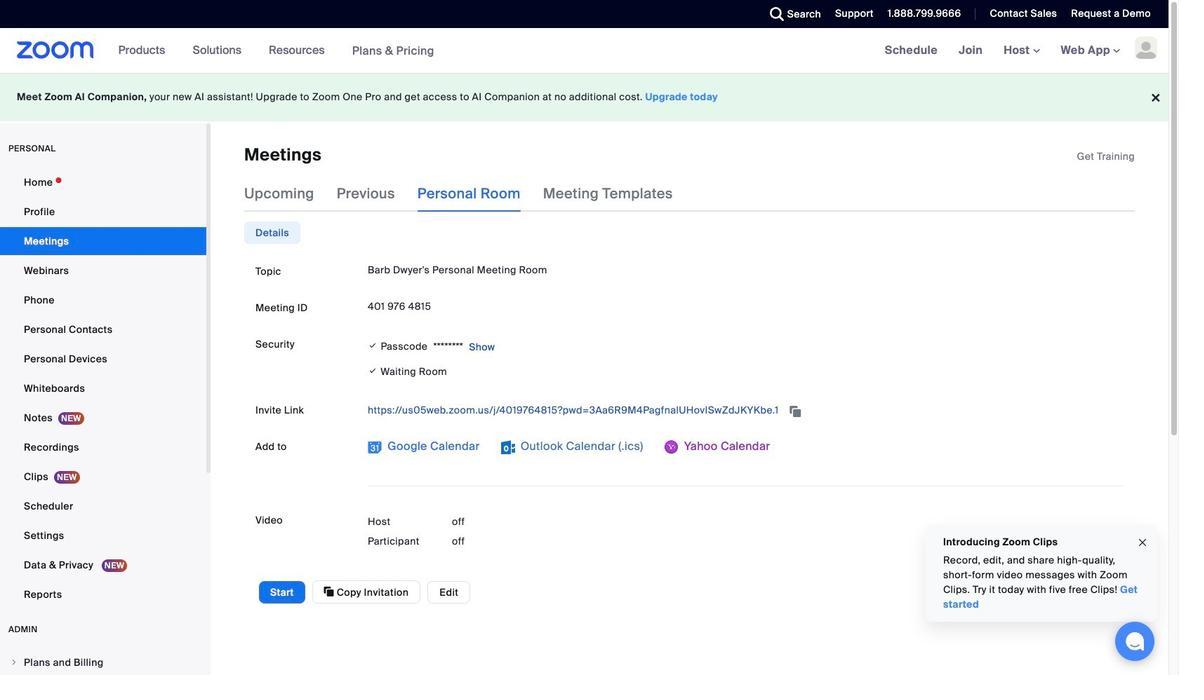 Task type: locate. For each thing, give the bounding box(es) containing it.
zoom logo image
[[17, 41, 94, 59]]

2 checked image from the top
[[368, 365, 378, 379]]

1 vertical spatial checked image
[[368, 365, 378, 379]]

add to outlook calendar (.ics) image
[[501, 441, 515, 455]]

menu item
[[0, 650, 206, 676]]

add to google calendar image
[[368, 441, 382, 455]]

copy image
[[324, 586, 334, 599]]

copy url image
[[788, 407, 802, 417]]

banner
[[0, 28, 1169, 74]]

checked image
[[368, 339, 378, 353], [368, 365, 378, 379]]

tab
[[244, 222, 300, 245]]

0 vertical spatial checked image
[[368, 339, 378, 353]]

meetings navigation
[[874, 28, 1169, 74]]

application
[[1077, 150, 1135, 164]]

right image
[[10, 659, 18, 668]]

profile picture image
[[1135, 36, 1157, 59]]

add to yahoo calendar image
[[664, 441, 679, 455]]

product information navigation
[[108, 28, 445, 74]]

1 checked image from the top
[[368, 339, 378, 353]]

tab list
[[244, 222, 300, 245]]

footer
[[0, 73, 1169, 121]]



Task type: describe. For each thing, give the bounding box(es) containing it.
close image
[[1137, 535, 1148, 551]]

open chat image
[[1125, 632, 1145, 652]]

personal menu menu
[[0, 168, 206, 611]]

tabs of meeting tab list
[[244, 176, 695, 212]]



Task type: vqa. For each thing, say whether or not it's contained in the screenshot.
info outline image
no



